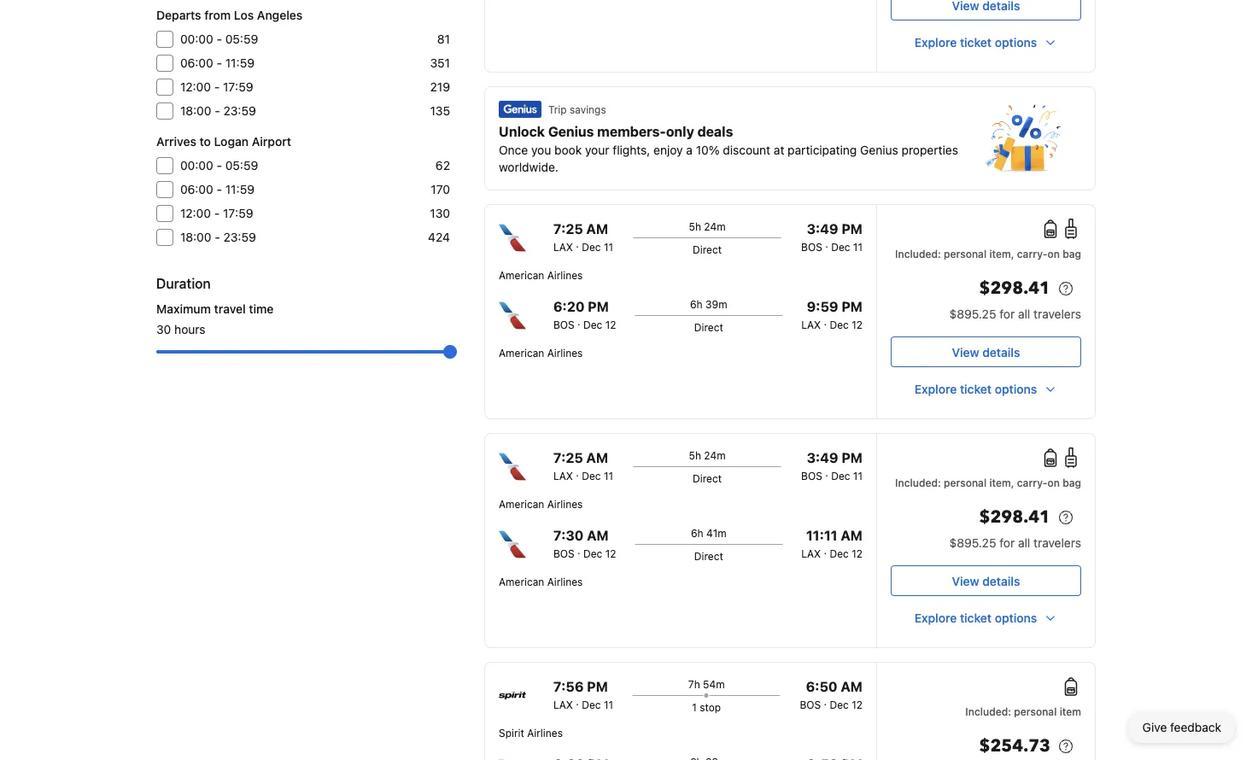 Task type: describe. For each thing, give the bounding box(es) containing it.
10%
[[696, 143, 720, 157]]

unlock genius members-only deals once you book your flights, enjoy a 10% discount at participating genius properties worldwide.
[[499, 123, 959, 174]]

18:00 - 23:59 for from
[[180, 104, 256, 118]]

12:00 - 17:59 for to
[[180, 206, 253, 220]]

am inside 6:50 am bos . dec 12
[[841, 679, 863, 695]]

12:00 - 17:59 for from
[[180, 80, 253, 94]]

details for am
[[983, 574, 1021, 588]]

1 ticket from the top
[[960, 35, 992, 50]]

to
[[200, 135, 211, 149]]

11:59 for los
[[225, 56, 255, 70]]

5h for pm
[[689, 220, 702, 232]]

pm inside 9:59 pm lax . dec 12
[[842, 299, 863, 315]]

9:59 pm lax . dec 12
[[802, 299, 863, 331]]

lax inside 11:11 am lax . dec 12
[[802, 548, 821, 560]]

$895.25 for all travelers for 11:11 am
[[950, 536, 1082, 550]]

discount
[[723, 143, 771, 157]]

spirit
[[499, 727, 525, 739]]

airlines right spirit
[[527, 727, 563, 739]]

05:59 for logan
[[225, 159, 258, 173]]

airport
[[252, 135, 291, 149]]

6h for pm
[[690, 298, 703, 310]]

170
[[431, 182, 450, 197]]

departs
[[156, 8, 201, 22]]

pm inside the 7:56 pm lax . dec 11
[[587, 679, 608, 695]]

00:00 for arrives
[[180, 159, 213, 173]]

savings
[[570, 103, 606, 115]]

carry- for 9:59 pm
[[1018, 248, 1048, 260]]

only
[[666, 123, 695, 140]]

$254.73
[[980, 735, 1051, 758]]

18:00 for arrives
[[180, 230, 211, 244]]

81
[[437, 32, 450, 46]]

00:00 - 05:59 for from
[[180, 32, 258, 46]]

2 american from the top
[[499, 347, 545, 359]]

. up 9:59
[[826, 238, 829, 250]]

3 american airlines from the top
[[499, 498, 583, 510]]

3:49 pm bos . dec 11 for 11:11
[[802, 450, 863, 482]]

. inside "7:30 am bos . dec 12"
[[578, 544, 581, 556]]

. inside 9:59 pm lax . dec 12
[[824, 315, 827, 327]]

135
[[430, 104, 450, 118]]

ticket for 9:59 pm
[[960, 382, 992, 396]]

direct up 6h 41m
[[693, 473, 722, 485]]

on for 9:59 pm
[[1048, 248, 1060, 260]]

lax up '7:30'
[[554, 470, 573, 482]]

5h 24m for am
[[689, 449, 726, 461]]

351
[[430, 56, 450, 70]]

7h
[[689, 678, 700, 690]]

- for 135
[[215, 104, 220, 118]]

maximum travel time 30 hours
[[156, 302, 274, 337]]

- for 62
[[217, 159, 222, 173]]

from
[[204, 8, 231, 22]]

23:59 for logan
[[223, 230, 256, 244]]

your
[[585, 143, 610, 157]]

spirit airlines
[[499, 727, 563, 739]]

airlines down "7:30 am bos . dec 12"
[[547, 576, 583, 588]]

2 vertical spatial included:
[[966, 706, 1012, 718]]

view details button for 9:59 pm
[[891, 337, 1082, 367]]

7:56 pm lax . dec 11
[[554, 679, 614, 711]]

direct down 6h 41m
[[694, 550, 724, 562]]

3:49 pm bos . dec 11 for 9:59
[[802, 221, 863, 253]]

at
[[774, 143, 785, 157]]

give feedback
[[1143, 721, 1222, 735]]

424
[[428, 230, 450, 244]]

unlock
[[499, 123, 545, 140]]

12 for 9:59 pm
[[852, 319, 863, 331]]

on for 11:11 am
[[1048, 477, 1060, 489]]

6h 41m
[[691, 527, 727, 539]]

bos up 9:59
[[802, 241, 823, 253]]

7h 54m
[[689, 678, 725, 690]]

bag for pm
[[1063, 248, 1082, 260]]

dec up 11:11
[[832, 470, 851, 482]]

lax inside 9:59 pm lax . dec 12
[[802, 319, 821, 331]]

2 american airlines from the top
[[499, 347, 583, 359]]

direct up 6h 39m
[[693, 244, 722, 255]]

explore for pm
[[915, 382, 957, 396]]

explore ticket options button for 11:11 am
[[891, 603, 1082, 634]]

explore ticket options button for 9:59 pm
[[891, 374, 1082, 405]]

participating
[[788, 143, 857, 157]]

1
[[692, 702, 697, 714]]

travel
[[214, 302, 246, 316]]

duration
[[156, 276, 211, 292]]

arrives to logan airport
[[156, 135, 291, 149]]

$298.41 region for am
[[891, 504, 1082, 535]]

trip
[[549, 103, 567, 115]]

bag for am
[[1063, 477, 1082, 489]]

219
[[430, 80, 450, 94]]

18:00 - 23:59 for to
[[180, 230, 256, 244]]

7:30
[[554, 528, 584, 544]]

once
[[499, 143, 528, 157]]

2 vertical spatial personal
[[1015, 706, 1057, 718]]

1 options from the top
[[995, 35, 1038, 50]]

3:49 for 11:11
[[807, 450, 839, 466]]

item
[[1060, 706, 1082, 718]]

airlines up '7:30'
[[547, 498, 583, 510]]

bos inside 6:20 pm bos . dec 12
[[554, 319, 575, 331]]

worldwide.
[[499, 160, 559, 174]]

dec inside 9:59 pm lax . dec 12
[[830, 319, 849, 331]]

62
[[436, 159, 450, 173]]

12 for 11:11 am
[[852, 548, 863, 560]]

am inside "7:30 am bos . dec 12"
[[587, 528, 609, 544]]

airlines up 6:20
[[547, 269, 583, 281]]

. up '7:30'
[[576, 467, 579, 479]]

$895.25 for all travelers for 9:59 pm
[[950, 307, 1082, 321]]

12 for 6:20 pm
[[606, 319, 617, 331]]

maximum
[[156, 302, 211, 316]]

9:59
[[807, 299, 839, 315]]

view for 11:11 am
[[952, 574, 980, 588]]

give
[[1143, 721, 1168, 735]]

dec inside the 7:56 pm lax . dec 11
[[582, 699, 601, 711]]

los
[[234, 8, 254, 22]]

11:59 for logan
[[225, 182, 255, 197]]

11 inside the 7:56 pm lax . dec 11
[[604, 699, 614, 711]]

stop
[[700, 702, 721, 714]]

05:59 for los
[[225, 32, 258, 46]]

airlines down 6:20 pm bos . dec 12
[[547, 347, 583, 359]]

dec inside 11:11 am lax . dec 12
[[830, 548, 849, 560]]

6:20 pm bos . dec 12
[[554, 299, 617, 331]]

dec up '7:30'
[[582, 470, 601, 482]]

view details button for 11:11 am
[[891, 566, 1082, 596]]

$298.41 for 9:59 pm
[[980, 277, 1051, 300]]

lax up 6:20
[[554, 241, 573, 253]]



Task type: locate. For each thing, give the bounding box(es) containing it.
0 vertical spatial 00:00 - 05:59
[[180, 32, 258, 46]]

23:59
[[223, 104, 256, 118], [223, 230, 256, 244]]

1 vertical spatial view
[[952, 574, 980, 588]]

18:00 - 23:59 up the duration at the left of page
[[180, 230, 256, 244]]

1 vertical spatial 05:59
[[225, 159, 258, 173]]

explore ticket options for 9:59 pm
[[915, 382, 1038, 396]]

$895.25 for pm
[[950, 307, 997, 321]]

dec up 9:59
[[832, 241, 851, 253]]

5h 24m down 10%
[[689, 220, 726, 232]]

2 all from the top
[[1019, 536, 1031, 550]]

1 3:49 pm bos . dec 11 from the top
[[802, 221, 863, 253]]

0 vertical spatial 17:59
[[223, 80, 253, 94]]

7:25
[[554, 221, 583, 237], [554, 450, 583, 466]]

0 vertical spatial all
[[1019, 307, 1031, 321]]

dec up 6:20
[[582, 241, 601, 253]]

deals
[[698, 123, 733, 140]]

00:00 down departs
[[180, 32, 213, 46]]

lax inside the 7:56 pm lax . dec 11
[[554, 699, 573, 711]]

5h
[[689, 220, 702, 232], [689, 449, 702, 461]]

trip savings
[[549, 103, 606, 115]]

1 stop
[[692, 702, 721, 714]]

1 details from the top
[[983, 345, 1021, 359]]

1 06:00 - 11:59 from the top
[[180, 56, 255, 70]]

0 vertical spatial 00:00
[[180, 32, 213, 46]]

12 inside 9:59 pm lax . dec 12
[[852, 319, 863, 331]]

06:00 - 11:59 down 'from'
[[180, 56, 255, 70]]

lax down 9:59
[[802, 319, 821, 331]]

00:00 - 05:59 for to
[[180, 159, 258, 173]]

7:25 for 7:30
[[554, 450, 583, 466]]

hours
[[174, 323, 206, 337]]

6:50
[[806, 679, 838, 695]]

2 06:00 - 11:59 from the top
[[180, 182, 255, 197]]

3:49 up 9:59
[[807, 221, 839, 237]]

direct
[[693, 244, 722, 255], [694, 321, 724, 333], [693, 473, 722, 485], [694, 550, 724, 562]]

6h
[[690, 298, 703, 310], [691, 527, 704, 539]]

1 23:59 from the top
[[223, 104, 256, 118]]

1 vertical spatial for
[[1000, 536, 1015, 550]]

on
[[1048, 248, 1060, 260], [1048, 477, 1060, 489]]

dec down '7:30'
[[584, 548, 603, 560]]

12:00 for departs
[[180, 80, 211, 94]]

. down 6:20
[[578, 315, 581, 327]]

1 vertical spatial 5h
[[689, 449, 702, 461]]

item, for 9:59 pm
[[990, 248, 1015, 260]]

1 5h 24m from the top
[[689, 220, 726, 232]]

1 view from the top
[[952, 345, 980, 359]]

23:59 up travel in the top left of the page
[[223, 230, 256, 244]]

0 vertical spatial on
[[1048, 248, 1060, 260]]

2 included: personal item, carry-on bag from the top
[[896, 477, 1082, 489]]

details
[[983, 345, 1021, 359], [983, 574, 1021, 588]]

- for 170
[[217, 182, 222, 197]]

3:49
[[807, 221, 839, 237], [807, 450, 839, 466]]

1 explore ticket options from the top
[[915, 35, 1038, 50]]

carry- for 11:11 am
[[1018, 477, 1048, 489]]

2 view details button from the top
[[891, 566, 1082, 596]]

$895.25 for all travelers
[[950, 307, 1082, 321], [950, 536, 1082, 550]]

all for am
[[1019, 536, 1031, 550]]

1 vertical spatial bag
[[1063, 477, 1082, 489]]

airlines
[[547, 269, 583, 281], [547, 347, 583, 359], [547, 498, 583, 510], [547, 576, 583, 588], [527, 727, 563, 739]]

1 horizontal spatial genius
[[861, 143, 899, 157]]

bos down '7:30'
[[554, 548, 575, 560]]

1 18:00 from the top
[[180, 104, 211, 118]]

1 vertical spatial 00:00
[[180, 159, 213, 173]]

2 5h 24m from the top
[[689, 449, 726, 461]]

1 vertical spatial 7:25
[[554, 450, 583, 466]]

feedback
[[1171, 721, 1222, 735]]

time
[[249, 302, 274, 316]]

view details for 9:59 pm
[[952, 345, 1021, 359]]

included: personal item, carry-on bag
[[896, 248, 1082, 260], [896, 477, 1082, 489]]

39m
[[706, 298, 728, 310]]

00:00 - 05:59 down 'from'
[[180, 32, 258, 46]]

3:49 pm bos . dec 11
[[802, 221, 863, 253], [802, 450, 863, 482]]

5h up 6h 41m
[[689, 449, 702, 461]]

7:56
[[554, 679, 584, 695]]

1 vertical spatial ticket
[[960, 382, 992, 396]]

1 american from the top
[[499, 269, 545, 281]]

2 18:00 - 23:59 from the top
[[180, 230, 256, 244]]

2 5h from the top
[[689, 449, 702, 461]]

1 24m from the top
[[704, 220, 726, 232]]

-
[[217, 32, 222, 46], [217, 56, 222, 70], [214, 80, 220, 94], [215, 104, 220, 118], [217, 159, 222, 173], [217, 182, 222, 197], [214, 206, 220, 220], [215, 230, 220, 244]]

18:00 - 23:59 up arrives to logan airport
[[180, 104, 256, 118]]

1 vertical spatial included:
[[896, 477, 941, 489]]

00:00 - 05:59 down arrives to logan airport
[[180, 159, 258, 173]]

0 vertical spatial 5h 24m
[[689, 220, 726, 232]]

dec down 9:59
[[830, 319, 849, 331]]

dec inside 6:50 am bos . dec 12
[[830, 699, 849, 711]]

05:59
[[225, 32, 258, 46], [225, 159, 258, 173]]

6h left 41m
[[691, 527, 704, 539]]

2 on from the top
[[1048, 477, 1060, 489]]

bos
[[802, 241, 823, 253], [554, 319, 575, 331], [802, 470, 823, 482], [554, 548, 575, 560], [800, 699, 821, 711]]

18:00 up the duration at the left of page
[[180, 230, 211, 244]]

7:25 up '7:30'
[[554, 450, 583, 466]]

2 $298.41 from the top
[[980, 506, 1051, 529]]

logan
[[214, 135, 249, 149]]

0 vertical spatial carry-
[[1018, 248, 1048, 260]]

dec down 11:11
[[830, 548, 849, 560]]

1 vertical spatial 00:00 - 05:59
[[180, 159, 258, 173]]

am inside 11:11 am lax . dec 12
[[841, 528, 863, 544]]

1 vertical spatial all
[[1019, 536, 1031, 550]]

2 bag from the top
[[1063, 477, 1082, 489]]

2 carry- from the top
[[1018, 477, 1048, 489]]

1 5h from the top
[[689, 220, 702, 232]]

1 11:59 from the top
[[225, 56, 255, 70]]

24m for 9:59 pm
[[704, 220, 726, 232]]

included: personal item, carry-on bag for pm
[[896, 248, 1082, 260]]

. down 7:56
[[576, 696, 579, 708]]

1 travelers from the top
[[1034, 307, 1082, 321]]

1 $298.41 from the top
[[980, 277, 1051, 300]]

12 for 7:30 am
[[606, 548, 617, 560]]

3 ticket from the top
[[960, 611, 992, 625]]

properties
[[902, 143, 959, 157]]

for for 9:59 pm
[[1000, 307, 1015, 321]]

.
[[576, 238, 579, 250], [826, 238, 829, 250], [578, 315, 581, 327], [824, 315, 827, 327], [576, 467, 579, 479], [826, 467, 829, 479], [578, 544, 581, 556], [824, 544, 827, 556], [576, 696, 579, 708], [824, 696, 827, 708]]

departs from los angeles
[[156, 8, 303, 22]]

bos up 11:11
[[802, 470, 823, 482]]

6:20
[[554, 299, 585, 315]]

0 vertical spatial $298.41
[[980, 277, 1051, 300]]

1 $895.25 for all travelers from the top
[[950, 307, 1082, 321]]

travelers for 11:11 am
[[1034, 536, 1082, 550]]

2 $298.41 region from the top
[[891, 504, 1082, 535]]

2 11:59 from the top
[[225, 182, 255, 197]]

2 vertical spatial explore ticket options button
[[891, 603, 1082, 634]]

dec down 6:20
[[584, 319, 603, 331]]

12 inside 6:50 am bos . dec 12
[[852, 699, 863, 711]]

1 $895.25 from the top
[[950, 307, 997, 321]]

1 vertical spatial personal
[[944, 477, 987, 489]]

12:00 - 17:59
[[180, 80, 253, 94], [180, 206, 253, 220]]

1 vertical spatial $895.25
[[950, 536, 997, 550]]

2 travelers from the top
[[1034, 536, 1082, 550]]

. down 11:11
[[824, 544, 827, 556]]

1 vertical spatial genius
[[861, 143, 899, 157]]

2 details from the top
[[983, 574, 1021, 588]]

genius up book
[[548, 123, 594, 140]]

5h 24m
[[689, 220, 726, 232], [689, 449, 726, 461]]

give feedback button
[[1129, 713, 1236, 743]]

lax
[[554, 241, 573, 253], [802, 319, 821, 331], [554, 470, 573, 482], [802, 548, 821, 560], [554, 699, 573, 711]]

3:49 for 9:59
[[807, 221, 839, 237]]

. down 9:59
[[824, 315, 827, 327]]

book
[[555, 143, 582, 157]]

0 vertical spatial view
[[952, 345, 980, 359]]

18:00 - 23:59
[[180, 104, 256, 118], [180, 230, 256, 244]]

0 vertical spatial item,
[[990, 248, 1015, 260]]

17:59 down logan
[[223, 206, 253, 220]]

flights,
[[613, 143, 651, 157]]

american airlines
[[499, 269, 583, 281], [499, 347, 583, 359], [499, 498, 583, 510], [499, 576, 583, 588]]

for for 11:11 am
[[1000, 536, 1015, 550]]

00:00 down to
[[180, 159, 213, 173]]

2 00:00 - 05:59 from the top
[[180, 159, 258, 173]]

1 vertical spatial 6h
[[691, 527, 704, 539]]

11:11 am lax . dec 12
[[802, 528, 863, 560]]

1 explore ticket options button from the top
[[891, 27, 1082, 58]]

0 vertical spatial 18:00
[[180, 104, 211, 118]]

pm
[[842, 221, 863, 237], [588, 299, 609, 315], [842, 299, 863, 315], [842, 450, 863, 466], [587, 679, 608, 695]]

3 american from the top
[[499, 498, 545, 510]]

- for 424
[[215, 230, 220, 244]]

7:25 am lax . dec 11 up '7:30'
[[554, 450, 614, 482]]

1 00:00 - 05:59 from the top
[[180, 32, 258, 46]]

18:00 for departs
[[180, 104, 211, 118]]

2 item, from the top
[[990, 477, 1015, 489]]

1 05:59 from the top
[[225, 32, 258, 46]]

1 vertical spatial explore
[[915, 382, 957, 396]]

view details for 11:11 am
[[952, 574, 1021, 588]]

included: personal item, carry-on bag for am
[[896, 477, 1082, 489]]

1 vertical spatial 3:49
[[807, 450, 839, 466]]

all for pm
[[1019, 307, 1031, 321]]

0 vertical spatial included:
[[896, 248, 941, 260]]

1 18:00 - 23:59 from the top
[[180, 104, 256, 118]]

1 view details from the top
[[952, 345, 1021, 359]]

06:00 down departs
[[180, 56, 213, 70]]

item, for 11:11 am
[[990, 477, 1015, 489]]

angeles
[[257, 8, 303, 22]]

30
[[156, 323, 171, 337]]

1 vertical spatial 18:00
[[180, 230, 211, 244]]

0 vertical spatial options
[[995, 35, 1038, 50]]

1 vertical spatial $298.41
[[980, 506, 1051, 529]]

1 vertical spatial included: personal item, carry-on bag
[[896, 477, 1082, 489]]

3:49 up 11:11
[[807, 450, 839, 466]]

24m
[[704, 220, 726, 232], [704, 449, 726, 461]]

enjoy
[[654, 143, 683, 157]]

2 vertical spatial ticket
[[960, 611, 992, 625]]

11
[[604, 241, 614, 253], [854, 241, 863, 253], [604, 470, 614, 482], [854, 470, 863, 482], [604, 699, 614, 711]]

explore for am
[[915, 611, 957, 625]]

$254.73 region
[[891, 733, 1082, 761]]

$298.41 region
[[891, 275, 1082, 306], [891, 504, 1082, 535]]

0 vertical spatial ticket
[[960, 35, 992, 50]]

0 vertical spatial view details
[[952, 345, 1021, 359]]

1 for from the top
[[1000, 307, 1015, 321]]

2 explore from the top
[[915, 382, 957, 396]]

1 vertical spatial 06:00
[[180, 182, 213, 197]]

lax down 7:56
[[554, 699, 573, 711]]

06:00 for arrives
[[180, 182, 213, 197]]

12 inside 11:11 am lax . dec 12
[[852, 548, 863, 560]]

1 vertical spatial on
[[1048, 477, 1060, 489]]

2 23:59 from the top
[[223, 230, 256, 244]]

. up 6:20
[[576, 238, 579, 250]]

. inside the 7:56 pm lax . dec 11
[[576, 696, 579, 708]]

1 12:00 from the top
[[180, 80, 211, 94]]

3 explore from the top
[[915, 611, 957, 625]]

24m for 11:11 am
[[704, 449, 726, 461]]

explore ticket options for 11:11 am
[[915, 611, 1038, 625]]

2 06:00 from the top
[[180, 182, 213, 197]]

1 vertical spatial options
[[995, 382, 1038, 396]]

pm inside 6:20 pm bos . dec 12
[[588, 299, 609, 315]]

bos down 6:50
[[800, 699, 821, 711]]

0 vertical spatial 24m
[[704, 220, 726, 232]]

1 vertical spatial 12:00
[[180, 206, 211, 220]]

06:00 - 11:59 for to
[[180, 182, 255, 197]]

personal for am
[[944, 477, 987, 489]]

0 vertical spatial explore
[[915, 35, 957, 50]]

. inside 6:20 pm bos . dec 12
[[578, 315, 581, 327]]

0 horizontal spatial genius
[[548, 123, 594, 140]]

item,
[[990, 248, 1015, 260], [990, 477, 1015, 489]]

2 $895.25 from the top
[[950, 536, 997, 550]]

2 12:00 - 17:59 from the top
[[180, 206, 253, 220]]

$895.25
[[950, 307, 997, 321], [950, 536, 997, 550]]

0 vertical spatial $895.25
[[950, 307, 997, 321]]

1 vertical spatial 18:00 - 23:59
[[180, 230, 256, 244]]

2 view details from the top
[[952, 574, 1021, 588]]

2 explore ticket options from the top
[[915, 382, 1038, 396]]

5h for am
[[689, 449, 702, 461]]

included: for pm
[[896, 248, 941, 260]]

17:59 for logan
[[223, 206, 253, 220]]

5h down a
[[689, 220, 702, 232]]

4 american airlines from the top
[[499, 576, 583, 588]]

- for 81
[[217, 32, 222, 46]]

6:50 am bos . dec 12
[[800, 679, 863, 711]]

1 $298.41 region from the top
[[891, 275, 1082, 306]]

$895.25 for am
[[950, 536, 997, 550]]

7:30 am bos . dec 12
[[554, 528, 617, 560]]

personal
[[944, 248, 987, 260], [944, 477, 987, 489], [1015, 706, 1057, 718]]

12 for 6:50 am
[[852, 699, 863, 711]]

0 vertical spatial 12:00
[[180, 80, 211, 94]]

2 vertical spatial options
[[995, 611, 1038, 625]]

06:00 for departs
[[180, 56, 213, 70]]

23:59 up logan
[[223, 104, 256, 118]]

1 12:00 - 17:59 from the top
[[180, 80, 253, 94]]

2 for from the top
[[1000, 536, 1015, 550]]

1 06:00 from the top
[[180, 56, 213, 70]]

0 vertical spatial 7:25
[[554, 221, 583, 237]]

12:00 up the duration at the left of page
[[180, 206, 211, 220]]

1 on from the top
[[1048, 248, 1060, 260]]

3:49 pm bos . dec 11 up 11:11
[[802, 450, 863, 482]]

- for 130
[[214, 206, 220, 220]]

4 american from the top
[[499, 576, 545, 588]]

7:25 am lax . dec 11 for 7:30
[[554, 450, 614, 482]]

06:00 - 11:59 down arrives to logan airport
[[180, 182, 255, 197]]

1 7:25 from the top
[[554, 221, 583, 237]]

direct down 6h 39m
[[694, 321, 724, 333]]

ticket for 11:11 am
[[960, 611, 992, 625]]

2 options from the top
[[995, 382, 1038, 396]]

included: personal item
[[966, 706, 1082, 718]]

1 vertical spatial 5h 24m
[[689, 449, 726, 461]]

17:59 for los
[[223, 80, 253, 94]]

- for 219
[[214, 80, 220, 94]]

2 12:00 from the top
[[180, 206, 211, 220]]

0 vertical spatial 18:00 - 23:59
[[180, 104, 256, 118]]

1 bag from the top
[[1063, 248, 1082, 260]]

7:25 down worldwide.
[[554, 221, 583, 237]]

6h 39m
[[690, 298, 728, 310]]

0 vertical spatial 6h
[[690, 298, 703, 310]]

0 vertical spatial $298.41 region
[[891, 275, 1082, 306]]

05:59 down los at left
[[225, 32, 258, 46]]

0 vertical spatial 12:00 - 17:59
[[180, 80, 253, 94]]

2 vertical spatial explore
[[915, 611, 957, 625]]

0 vertical spatial for
[[1000, 307, 1015, 321]]

1 17:59 from the top
[[223, 80, 253, 94]]

2 7:25 from the top
[[554, 450, 583, 466]]

17:59
[[223, 80, 253, 94], [223, 206, 253, 220]]

ticket
[[960, 35, 992, 50], [960, 382, 992, 396], [960, 611, 992, 625]]

for
[[1000, 307, 1015, 321], [1000, 536, 1015, 550]]

11:59 down logan
[[225, 182, 255, 197]]

54m
[[703, 678, 725, 690]]

view details
[[952, 345, 1021, 359], [952, 574, 1021, 588]]

american airlines up 6:20
[[499, 269, 583, 281]]

. down 6:50
[[824, 696, 827, 708]]

1 item, from the top
[[990, 248, 1015, 260]]

2 view from the top
[[952, 574, 980, 588]]

bos inside "7:30 am bos . dec 12"
[[554, 548, 575, 560]]

0 vertical spatial $895.25 for all travelers
[[950, 307, 1082, 321]]

17:59 up logan
[[223, 80, 253, 94]]

0 vertical spatial bag
[[1063, 248, 1082, 260]]

06:00 - 11:59
[[180, 56, 255, 70], [180, 182, 255, 197]]

genius image
[[499, 101, 542, 118], [499, 101, 542, 118], [986, 104, 1061, 173]]

1 vertical spatial $895.25 for all travelers
[[950, 536, 1082, 550]]

12
[[606, 319, 617, 331], [852, 319, 863, 331], [606, 548, 617, 560], [852, 548, 863, 560], [852, 699, 863, 711]]

0 vertical spatial view details button
[[891, 337, 1082, 367]]

0 vertical spatial details
[[983, 345, 1021, 359]]

2 24m from the top
[[704, 449, 726, 461]]

2 3:49 pm bos . dec 11 from the top
[[802, 450, 863, 482]]

1 vertical spatial 24m
[[704, 449, 726, 461]]

1 vertical spatial 11:59
[[225, 182, 255, 197]]

dec down 6:50
[[830, 699, 849, 711]]

options for am
[[995, 611, 1038, 625]]

view for 9:59 pm
[[952, 345, 980, 359]]

dec inside "7:30 am bos . dec 12"
[[584, 548, 603, 560]]

2 17:59 from the top
[[223, 206, 253, 220]]

130
[[430, 206, 450, 220]]

2 18:00 from the top
[[180, 230, 211, 244]]

0 vertical spatial 23:59
[[223, 104, 256, 118]]

2 7:25 am lax . dec 11 from the top
[[554, 450, 614, 482]]

0 vertical spatial 06:00 - 11:59
[[180, 56, 255, 70]]

1 vertical spatial 12:00 - 17:59
[[180, 206, 253, 220]]

. up 11:11
[[826, 467, 829, 479]]

2 ticket from the top
[[960, 382, 992, 396]]

7:25 am lax . dec 11 up 6:20
[[554, 221, 614, 253]]

0 vertical spatial travelers
[[1034, 307, 1082, 321]]

american airlines down '7:30'
[[499, 576, 583, 588]]

dec inside 6:20 pm bos . dec 12
[[584, 319, 603, 331]]

view
[[952, 345, 980, 359], [952, 574, 980, 588]]

. inside 11:11 am lax . dec 12
[[824, 544, 827, 556]]

1 included: personal item, carry-on bag from the top
[[896, 248, 1082, 260]]

3:49 pm bos . dec 11 up 9:59
[[802, 221, 863, 253]]

0 vertical spatial included: personal item, carry-on bag
[[896, 248, 1082, 260]]

5h 24m up 6h 41m
[[689, 449, 726, 461]]

a
[[687, 143, 693, 157]]

2 explore ticket options button from the top
[[891, 374, 1082, 405]]

0 vertical spatial 3:49
[[807, 221, 839, 237]]

members-
[[598, 123, 666, 140]]

dec down 7:56
[[582, 699, 601, 711]]

included: for am
[[896, 477, 941, 489]]

23:59 for los
[[223, 104, 256, 118]]

00:00 for departs
[[180, 32, 213, 46]]

. inside 6:50 am bos . dec 12
[[824, 696, 827, 708]]

3 options from the top
[[995, 611, 1038, 625]]

00:00 - 05:59
[[180, 32, 258, 46], [180, 159, 258, 173]]

12:00 for arrives
[[180, 206, 211, 220]]

0 vertical spatial explore ticket options button
[[891, 27, 1082, 58]]

explore
[[915, 35, 957, 50], [915, 382, 957, 396], [915, 611, 957, 625]]

. down '7:30'
[[578, 544, 581, 556]]

0 vertical spatial genius
[[548, 123, 594, 140]]

0 vertical spatial 11:59
[[225, 56, 255, 70]]

0 vertical spatial 05:59
[[225, 32, 258, 46]]

0 vertical spatial 06:00
[[180, 56, 213, 70]]

24m down 10%
[[704, 220, 726, 232]]

options for pm
[[995, 382, 1038, 396]]

genius left properties
[[861, 143, 899, 157]]

american airlines up '7:30'
[[499, 498, 583, 510]]

24m up 41m
[[704, 449, 726, 461]]

$298.41 region for pm
[[891, 275, 1082, 306]]

personal for pm
[[944, 248, 987, 260]]

explore ticket options
[[915, 35, 1038, 50], [915, 382, 1038, 396], [915, 611, 1038, 625]]

1 vertical spatial 7:25 am lax . dec 11
[[554, 450, 614, 482]]

2 3:49 from the top
[[807, 450, 839, 466]]

1 vertical spatial carry-
[[1018, 477, 1048, 489]]

0 vertical spatial 5h
[[689, 220, 702, 232]]

details for pm
[[983, 345, 1021, 359]]

lax down 11:11
[[802, 548, 821, 560]]

1 american airlines from the top
[[499, 269, 583, 281]]

0 vertical spatial 3:49 pm bos . dec 11
[[802, 221, 863, 253]]

12:00 - 17:59 down arrives to logan airport
[[180, 206, 253, 220]]

1 vertical spatial 06:00 - 11:59
[[180, 182, 255, 197]]

bos inside 6:50 am bos . dec 12
[[800, 699, 821, 711]]

7:25 for 6:20
[[554, 221, 583, 237]]

arrives
[[156, 135, 196, 149]]

$298.41 for 11:11 am
[[980, 506, 1051, 529]]

18:00 up to
[[180, 104, 211, 118]]

1 vertical spatial $298.41 region
[[891, 504, 1082, 535]]

travelers for 9:59 pm
[[1034, 307, 1082, 321]]

american airlines down 6:20
[[499, 347, 583, 359]]

2 00:00 from the top
[[180, 159, 213, 173]]

am
[[587, 221, 608, 237], [587, 450, 608, 466], [587, 528, 609, 544], [841, 528, 863, 544], [841, 679, 863, 695]]

3 explore ticket options from the top
[[915, 611, 1038, 625]]

05:59 down logan
[[225, 159, 258, 173]]

41m
[[707, 527, 727, 539]]

1 vertical spatial 3:49 pm bos . dec 11
[[802, 450, 863, 482]]

12 inside "7:30 am bos . dec 12"
[[606, 548, 617, 560]]

5h 24m for pm
[[689, 220, 726, 232]]

- for 351
[[217, 56, 222, 70]]

00:00
[[180, 32, 213, 46], [180, 159, 213, 173]]

0 vertical spatial 7:25 am lax . dec 11
[[554, 221, 614, 253]]

1 explore from the top
[[915, 35, 957, 50]]

7:25 am lax . dec 11 for 6:20
[[554, 221, 614, 253]]

1 vertical spatial travelers
[[1034, 536, 1082, 550]]

1 carry- from the top
[[1018, 248, 1048, 260]]

06:00 down to
[[180, 182, 213, 197]]

11:11
[[806, 528, 838, 544]]

6h left 39m
[[690, 298, 703, 310]]

1 vertical spatial details
[[983, 574, 1021, 588]]

0 vertical spatial personal
[[944, 248, 987, 260]]

1 vertical spatial 23:59
[[223, 230, 256, 244]]

3 explore ticket options button from the top
[[891, 603, 1082, 634]]

view details button
[[891, 337, 1082, 367], [891, 566, 1082, 596]]

06:00 - 11:59 for from
[[180, 56, 255, 70]]

carry-
[[1018, 248, 1048, 260], [1018, 477, 1048, 489]]

1 all from the top
[[1019, 307, 1031, 321]]

2 vertical spatial explore ticket options
[[915, 611, 1038, 625]]

2 05:59 from the top
[[225, 159, 258, 173]]

12:00 up to
[[180, 80, 211, 94]]

11:59 down los at left
[[225, 56, 255, 70]]

1 3:49 from the top
[[807, 221, 839, 237]]

2 $895.25 for all travelers from the top
[[950, 536, 1082, 550]]

1 vertical spatial view details button
[[891, 566, 1082, 596]]

1 7:25 am lax . dec 11 from the top
[[554, 221, 614, 253]]

1 vertical spatial item,
[[990, 477, 1015, 489]]

1 vertical spatial 17:59
[[223, 206, 253, 220]]

genius
[[548, 123, 594, 140], [861, 143, 899, 157]]

you
[[531, 143, 551, 157]]

all
[[1019, 307, 1031, 321], [1019, 536, 1031, 550]]

1 00:00 from the top
[[180, 32, 213, 46]]

bos down 6:20
[[554, 319, 575, 331]]

6h for am
[[691, 527, 704, 539]]

0 vertical spatial explore ticket options
[[915, 35, 1038, 50]]

1 vertical spatial explore ticket options button
[[891, 374, 1082, 405]]

12 inside 6:20 pm bos . dec 12
[[606, 319, 617, 331]]

1 vertical spatial explore ticket options
[[915, 382, 1038, 396]]

1 view details button from the top
[[891, 337, 1082, 367]]

1 vertical spatial view details
[[952, 574, 1021, 588]]

12:00 - 17:59 up arrives to logan airport
[[180, 80, 253, 94]]



Task type: vqa. For each thing, say whether or not it's contained in the screenshot.
the '09:05'
no



